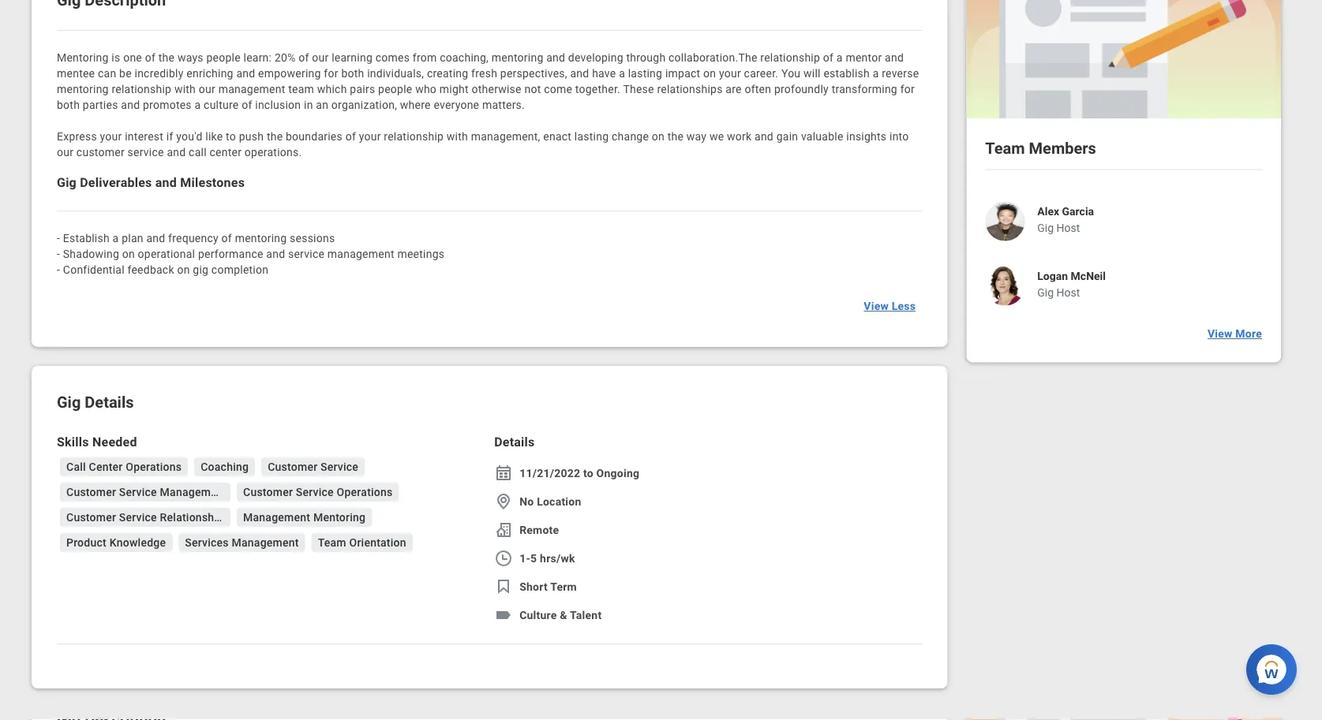 Task type: describe. For each thing, give the bounding box(es) containing it.
deliverables
[[80, 175, 152, 190]]

needed
[[92, 435, 137, 450]]

individuals,
[[367, 67, 424, 80]]

team orientation
[[318, 536, 406, 549]]

management inside - establish a plan and frequency of mentoring sessions - shadowing on operational performance and service management meetings - confidential feedback on gig completion
[[327, 247, 394, 260]]

start date to end date image
[[494, 464, 513, 483]]

lasting inside the mentoring is one of the ways people learn: 20% of our learning comes from coaching, mentoring and developing through collaboration.the relationship of a mentor and mentee can be incredibly enriching and empowering for both individuals, creating fresh perspectives, and have a lasting impact on your career. you will establish a reverse mentoring relationship with our management team which pairs people who might otherwise not come together. these relationships are often profoundly transforming for both parties and promotes a culture of inclusion in an organization, where everyone matters.
[[628, 67, 662, 80]]

profoundly
[[774, 82, 829, 96]]

fresh
[[471, 67, 497, 80]]

of inside express your interest if you'd like to push the boundaries of your relationship with management, enact lasting change on the way we work and gain valuable insights into our customer service and call center operations.
[[345, 130, 356, 143]]

team for team members
[[985, 139, 1025, 158]]

staffing image
[[494, 521, 513, 540]]

organization,
[[331, 98, 397, 111]]

1 vertical spatial both
[[57, 98, 80, 111]]

parties
[[83, 98, 118, 111]]

operations for customer service operations
[[337, 486, 393, 499]]

culture & talent
[[519, 609, 602, 622]]

location image
[[494, 493, 513, 511]]

1 horizontal spatial both
[[341, 67, 364, 80]]

be
[[119, 67, 132, 80]]

management mentoring button
[[237, 508, 372, 527]]

service for customer service relationship management
[[119, 511, 157, 524]]

service for customer service
[[320, 461, 358, 474]]

have
[[592, 67, 616, 80]]

host for garcia
[[1056, 222, 1080, 235]]

you
[[781, 67, 801, 80]]

operations.
[[245, 146, 302, 159]]

customer for customer service relationship management
[[66, 511, 116, 524]]

promotes
[[143, 98, 192, 111]]

meetings
[[397, 247, 445, 260]]

milestones
[[180, 175, 245, 190]]

team orientation button
[[312, 534, 413, 553]]

expected availability image
[[494, 549, 513, 568]]

insights
[[846, 130, 887, 143]]

- establish a plan and frequency of mentoring sessions - shadowing on operational performance and service management meetings - confidential feedback on gig completion
[[57, 232, 445, 276]]

service for customer service operations
[[296, 486, 334, 499]]

1 horizontal spatial for
[[900, 82, 915, 96]]

the inside the mentoring is one of the ways people learn: 20% of our learning comes from coaching, mentoring and developing through collaboration.the relationship of a mentor and mentee can be incredibly enriching and empowering for both individuals, creating fresh perspectives, and have a lasting impact on your career. you will establish a reverse mentoring relationship with our management team which pairs people who might otherwise not come together. these relationships are often profoundly transforming for both parties and promotes a culture of inclusion in an organization, where everyone matters.
[[158, 51, 175, 64]]

0 vertical spatial for
[[324, 67, 338, 80]]

service inside express your interest if you'd like to push the boundaries of your relationship with management, enact lasting change on the way we work and gain valuable insights into our customer service and call center operations.
[[128, 146, 164, 159]]

a right have
[[619, 67, 625, 80]]

a up establish
[[837, 51, 843, 64]]

gig inside alex garcia gig host
[[1037, 222, 1054, 235]]

customer service
[[268, 461, 358, 474]]

expected availability image
[[494, 549, 513, 568]]

on inside the mentoring is one of the ways people learn: 20% of our learning comes from coaching, mentoring and developing through collaboration.the relationship of a mentor and mentee can be incredibly enriching and empowering for both individuals, creating fresh perspectives, and have a lasting impact on your career. you will establish a reverse mentoring relationship with our management team which pairs people who might otherwise not come together. these relationships are often profoundly transforming for both parties and promotes a culture of inclusion in an organization, where everyone matters.
[[703, 67, 716, 80]]

customer service operations
[[243, 486, 393, 499]]

a left the culture
[[195, 98, 201, 111]]

1 vertical spatial details
[[494, 435, 535, 450]]

learning
[[332, 51, 373, 64]]

management inside the mentoring is one of the ways people learn: 20% of our learning comes from coaching, mentoring and developing through collaboration.the relationship of a mentor and mentee can be incredibly enriching and empowering for both individuals, creating fresh perspectives, and have a lasting impact on your career. you will establish a reverse mentoring relationship with our management team which pairs people who might otherwise not come together. these relationships are often profoundly transforming for both parties and promotes a culture of inclusion in an organization, where everyone matters.
[[218, 82, 285, 96]]

0 horizontal spatial relationship
[[112, 82, 171, 96]]

push
[[239, 130, 264, 143]]

relationship
[[160, 511, 224, 524]]

orientation
[[349, 536, 406, 549]]

location
[[537, 495, 581, 508]]

view for view more
[[1208, 328, 1233, 341]]

2 horizontal spatial relationship
[[760, 51, 820, 64]]

relationship inside express your interest if you'd like to push the boundaries of your relationship with management, enact lasting change on the way we work and gain valuable insights into our customer service and call center operations.
[[384, 130, 444, 143]]

on left gig
[[177, 263, 190, 276]]

these
[[623, 82, 654, 96]]

enriching
[[186, 67, 233, 80]]

valuable
[[801, 130, 843, 143]]

view more button
[[1201, 318, 1268, 350]]

everyone
[[434, 98, 479, 111]]

management,
[[471, 130, 540, 143]]

0 horizontal spatial mentoring
[[57, 82, 109, 96]]

call
[[189, 146, 207, 159]]

performance
[[198, 247, 263, 260]]

skills
[[57, 435, 89, 450]]

management mentoring
[[243, 511, 366, 524]]

customer for customer service management
[[66, 486, 116, 499]]

view more
[[1208, 328, 1262, 341]]

developing
[[568, 51, 623, 64]]

relationships
[[657, 82, 723, 96]]

in
[[304, 98, 313, 111]]

career.
[[744, 67, 778, 80]]

creating
[[427, 67, 468, 80]]

garcia
[[1062, 205, 1094, 218]]

frequency
[[168, 232, 219, 245]]

boundaries
[[286, 130, 343, 143]]

will
[[804, 67, 821, 80]]

a up transforming
[[873, 67, 879, 80]]

you'd
[[176, 130, 203, 143]]

customer service relationship management
[[66, 511, 294, 524]]

customer
[[76, 146, 125, 159]]

learn:
[[243, 51, 272, 64]]

completion
[[211, 263, 269, 276]]

incredibly
[[135, 67, 184, 80]]

mentoring is one of the ways people learn: 20% of our learning comes from coaching, mentoring and developing through collaboration.the relationship of a mentor and mentee can be incredibly enriching and empowering for both individuals, creating fresh perspectives, and have a lasting impact on your career. you will establish a reverse mentoring relationship with our management team which pairs people who might otherwise not come together. these relationships are often profoundly transforming for both parties and promotes a culture of inclusion in an organization, where everyone matters.
[[57, 51, 922, 111]]

of up establish
[[823, 51, 834, 64]]

staffing image
[[494, 521, 513, 540]]

inclusion
[[255, 98, 301, 111]]

together.
[[575, 82, 620, 96]]

mentoring inside - establish a plan and frequency of mentoring sessions - shadowing on operational performance and service management meetings - confidential feedback on gig completion
[[235, 232, 287, 245]]

call center operations
[[66, 461, 182, 474]]

way
[[687, 130, 707, 143]]

confidential
[[63, 263, 125, 276]]

logan mcneil link
[[1037, 270, 1106, 283]]

gig deliverables and milestones
[[57, 175, 245, 190]]

alex
[[1037, 205, 1059, 218]]

1 vertical spatial our
[[199, 82, 215, 96]]

product
[[66, 536, 107, 549]]

with inside the mentoring is one of the ways people learn: 20% of our learning comes from coaching, mentoring and developing through collaboration.the relationship of a mentor and mentee can be incredibly enriching and empowering for both individuals, creating fresh perspectives, and have a lasting impact on your career. you will establish a reverse mentoring relationship with our management team which pairs people who might otherwise not come together. these relationships are often profoundly transforming for both parties and promotes a culture of inclusion in an organization, where everyone matters.
[[174, 82, 196, 96]]

where
[[400, 98, 431, 111]]

mentoring inside button
[[313, 511, 366, 524]]

team
[[288, 82, 314, 96]]

of right one
[[145, 51, 156, 64]]

short
[[519, 581, 548, 594]]



Task type: vqa. For each thing, say whether or not it's contained in the screenshot.
fresh
yes



Task type: locate. For each thing, give the bounding box(es) containing it.
1 vertical spatial lasting
[[574, 130, 609, 143]]

both left parties
[[57, 98, 80, 111]]

gig
[[193, 263, 209, 276]]

through
[[626, 51, 666, 64]]

ongoing
[[596, 467, 640, 480]]

gig down customer
[[57, 175, 77, 190]]

services management button
[[179, 534, 305, 553]]

operations up customer service management
[[126, 461, 182, 474]]

team inside button
[[318, 536, 346, 549]]

mentoring up mentee
[[57, 51, 109, 64]]

0 vertical spatial mentoring
[[57, 51, 109, 64]]

our down the express
[[57, 146, 74, 159]]

sessions
[[290, 232, 335, 245]]

on down plan
[[122, 247, 135, 260]]

gig up 'skills'
[[57, 393, 81, 412]]

knowledge
[[109, 536, 166, 549]]

term
[[550, 581, 577, 594]]

category image
[[494, 606, 513, 625], [494, 606, 513, 625]]

from
[[413, 51, 437, 64]]

team
[[985, 139, 1025, 158], [318, 536, 346, 549]]

1 vertical spatial people
[[378, 82, 412, 96]]

service down sessions
[[288, 247, 324, 260]]

0 vertical spatial both
[[341, 67, 364, 80]]

your down organization,
[[359, 130, 381, 143]]

a left plan
[[113, 232, 119, 245]]

management inside 'button'
[[232, 536, 299, 549]]

operational
[[138, 247, 195, 260]]

culture
[[519, 609, 557, 622]]

0 vertical spatial team
[[985, 139, 1025, 158]]

people down individuals,
[[378, 82, 412, 96]]

customer service relationship management button
[[60, 508, 294, 527]]

1 horizontal spatial lasting
[[628, 67, 662, 80]]

customer up product
[[66, 511, 116, 524]]

the up incredibly
[[158, 51, 175, 64]]

0 horizontal spatial to
[[226, 130, 236, 143]]

with inside express your interest if you'd like to push the boundaries of your relationship with management, enact lasting change on the way we work and gain valuable insights into our customer service and call center operations.
[[447, 130, 468, 143]]

is
[[112, 51, 120, 64]]

our left learning
[[312, 51, 329, 64]]

1 vertical spatial mentoring
[[57, 82, 109, 96]]

lasting inside express your interest if you'd like to push the boundaries of your relationship with management, enact lasting change on the way we work and gain valuable insights into our customer service and call center operations.
[[574, 130, 609, 143]]

1 horizontal spatial mentoring
[[313, 511, 366, 524]]

host inside the logan mcneil gig host
[[1056, 286, 1080, 299]]

type image
[[494, 578, 513, 597], [494, 578, 513, 597]]

logan
[[1037, 270, 1068, 283]]

0 vertical spatial service
[[128, 146, 164, 159]]

- left confidential
[[57, 263, 60, 276]]

for down reverse
[[900, 82, 915, 96]]

0 horizontal spatial both
[[57, 98, 80, 111]]

lasting down through
[[628, 67, 662, 80]]

with up promotes
[[174, 82, 196, 96]]

3 - from the top
[[57, 263, 60, 276]]

team left members at the top
[[985, 139, 1025, 158]]

0 vertical spatial relationship
[[760, 51, 820, 64]]

-
[[57, 232, 60, 245], [57, 247, 60, 260], [57, 263, 60, 276]]

pairs
[[350, 82, 375, 96]]

1 vertical spatial operations
[[337, 486, 393, 499]]

1 horizontal spatial your
[[359, 130, 381, 143]]

1 vertical spatial relationship
[[112, 82, 171, 96]]

on
[[703, 67, 716, 80], [652, 130, 665, 143], [122, 247, 135, 260], [177, 263, 190, 276]]

0 horizontal spatial people
[[206, 51, 241, 64]]

express your interest if you'd like to push the boundaries of your relationship with management, enact lasting change on the way we work and gain valuable insights into our customer service and call center operations.
[[57, 130, 912, 159]]

establish
[[824, 67, 870, 80]]

customer up management mentoring at left
[[243, 486, 293, 499]]

0 horizontal spatial for
[[324, 67, 338, 80]]

mentoring down the customer service operations button
[[313, 511, 366, 524]]

remote
[[519, 524, 559, 537]]

0 horizontal spatial team
[[318, 536, 346, 549]]

team for team orientation
[[318, 536, 346, 549]]

2 horizontal spatial mentoring
[[492, 51, 543, 64]]

otherwise
[[472, 82, 522, 96]]

of
[[145, 51, 156, 64], [299, 51, 309, 64], [823, 51, 834, 64], [242, 98, 252, 111], [345, 130, 356, 143], [221, 232, 232, 245]]

1 vertical spatial mentoring
[[313, 511, 366, 524]]

0 horizontal spatial lasting
[[574, 130, 609, 143]]

management
[[218, 82, 285, 96], [327, 247, 394, 260]]

0 vertical spatial to
[[226, 130, 236, 143]]

2 vertical spatial relationship
[[384, 130, 444, 143]]

relationship down where
[[384, 130, 444, 143]]

mentoring
[[492, 51, 543, 64], [57, 82, 109, 96], [235, 232, 287, 245]]

work
[[727, 130, 752, 143]]

relationship up "you"
[[760, 51, 820, 64]]

mcneil
[[1071, 270, 1106, 283]]

0 vertical spatial with
[[174, 82, 196, 96]]

0 horizontal spatial mentoring
[[57, 51, 109, 64]]

host inside alex garcia gig host
[[1056, 222, 1080, 235]]

host for mcneil
[[1056, 286, 1080, 299]]

talent
[[570, 609, 602, 622]]

5
[[530, 552, 537, 565]]

perspectives,
[[500, 67, 567, 80]]

both
[[341, 67, 364, 80], [57, 98, 80, 111]]

call center operations button
[[60, 458, 188, 477]]

1 vertical spatial for
[[900, 82, 915, 96]]

0 vertical spatial -
[[57, 232, 60, 245]]

ways
[[177, 51, 203, 64]]

we
[[710, 130, 724, 143]]

&
[[560, 609, 567, 622]]

0 horizontal spatial details
[[85, 393, 134, 412]]

your
[[719, 67, 741, 80], [100, 130, 122, 143], [359, 130, 381, 143]]

shadowing
[[63, 247, 119, 260]]

like
[[205, 130, 223, 143]]

change
[[612, 130, 649, 143]]

service down interest
[[128, 146, 164, 159]]

mentoring up perspectives,
[[492, 51, 543, 64]]

lasting right enact at the top of page
[[574, 130, 609, 143]]

0 vertical spatial mentoring
[[492, 51, 543, 64]]

who
[[415, 82, 437, 96]]

our inside express your interest if you'd like to push the boundaries of your relationship with management, enact lasting change on the way we work and gain valuable insights into our customer service and call center operations.
[[57, 146, 74, 159]]

coaching,
[[440, 51, 489, 64]]

on right change
[[652, 130, 665, 143]]

relationship
[[760, 51, 820, 64], [112, 82, 171, 96], [384, 130, 444, 143]]

1 horizontal spatial details
[[494, 435, 535, 450]]

of up performance
[[221, 232, 232, 245]]

less
[[892, 300, 916, 313]]

of right 20%
[[299, 51, 309, 64]]

plan
[[122, 232, 143, 245]]

mentoring
[[57, 51, 109, 64], [313, 511, 366, 524]]

and
[[546, 51, 565, 64], [885, 51, 904, 64], [236, 67, 255, 80], [570, 67, 589, 80], [121, 98, 140, 111], [755, 130, 774, 143], [167, 146, 186, 159], [155, 175, 177, 190], [146, 232, 165, 245], [266, 247, 285, 260]]

to left ongoing on the left of the page
[[583, 467, 593, 480]]

on inside express your interest if you'd like to push the boundaries of your relationship with management, enact lasting change on the way we work and gain valuable insights into our customer service and call center operations.
[[652, 130, 665, 143]]

1 vertical spatial host
[[1056, 286, 1080, 299]]

0 vertical spatial host
[[1056, 222, 1080, 235]]

center
[[210, 146, 242, 159]]

0 vertical spatial operations
[[126, 461, 182, 474]]

gig inside the logan mcneil gig host
[[1037, 286, 1054, 299]]

the left the way
[[668, 130, 684, 143]]

service for customer service management
[[119, 486, 157, 499]]

view left more
[[1208, 328, 1233, 341]]

no
[[519, 495, 534, 508]]

services management
[[185, 536, 299, 549]]

service
[[128, 146, 164, 159], [288, 247, 324, 260]]

2 - from the top
[[57, 247, 60, 260]]

0 vertical spatial management
[[218, 82, 285, 96]]

operations for call center operations
[[126, 461, 182, 474]]

customer service management button
[[60, 483, 230, 502]]

location image
[[494, 493, 513, 511]]

with down everyone
[[447, 130, 468, 143]]

1 horizontal spatial our
[[199, 82, 215, 96]]

on down collaboration.the
[[703, 67, 716, 80]]

1 vertical spatial service
[[288, 247, 324, 260]]

gain
[[776, 130, 798, 143]]

2 vertical spatial our
[[57, 146, 74, 159]]

feedback
[[127, 263, 174, 276]]

the
[[158, 51, 175, 64], [267, 130, 283, 143], [668, 130, 684, 143]]

express
[[57, 130, 97, 143]]

an
[[316, 98, 328, 111]]

interest
[[125, 130, 163, 143]]

0 horizontal spatial operations
[[126, 461, 182, 474]]

customer down the center
[[66, 486, 116, 499]]

1-5 hrs/wk
[[519, 552, 575, 565]]

0 vertical spatial details
[[85, 393, 134, 412]]

host down the logan mcneil link
[[1056, 286, 1080, 299]]

0 horizontal spatial our
[[57, 146, 74, 159]]

0 vertical spatial view
[[864, 300, 889, 313]]

which
[[317, 82, 347, 96]]

host down alex garcia link on the right top of page
[[1056, 222, 1080, 235]]

comes
[[375, 51, 410, 64]]

skills needed
[[57, 435, 137, 450]]

short term
[[519, 581, 577, 594]]

0 horizontal spatial the
[[158, 51, 175, 64]]

customer service management
[[66, 486, 227, 499]]

are
[[726, 82, 742, 96]]

0 horizontal spatial with
[[174, 82, 196, 96]]

service up the customer service operations
[[320, 461, 358, 474]]

to inside express your interest if you'd like to push the boundaries of your relationship with management, enact lasting change on the way we work and gain valuable insights into our customer service and call center operations.
[[226, 130, 236, 143]]

service up knowledge
[[119, 511, 157, 524]]

relationship down be
[[112, 82, 171, 96]]

your up are
[[719, 67, 741, 80]]

0 vertical spatial our
[[312, 51, 329, 64]]

more
[[1236, 328, 1262, 341]]

of right the culture
[[242, 98, 252, 111]]

1 horizontal spatial with
[[447, 130, 468, 143]]

1 vertical spatial -
[[57, 247, 60, 260]]

1-
[[519, 552, 530, 565]]

service down call center operations button
[[119, 486, 157, 499]]

1 horizontal spatial management
[[327, 247, 394, 260]]

your up customer
[[100, 130, 122, 143]]

of down organization,
[[345, 130, 356, 143]]

1 horizontal spatial the
[[267, 130, 283, 143]]

start date to end date image
[[494, 464, 513, 483]]

logan mcneil gig host
[[1037, 270, 1106, 299]]

1 horizontal spatial view
[[1208, 328, 1233, 341]]

management up inclusion at the top of page
[[218, 82, 285, 96]]

1 horizontal spatial to
[[583, 467, 593, 480]]

alex garcia link
[[1037, 205, 1094, 218]]

2 vertical spatial mentoring
[[235, 232, 287, 245]]

details up start date to end date image
[[494, 435, 535, 450]]

of inside - establish a plan and frequency of mentoring sessions - shadowing on operational performance and service management meetings - confidential feedback on gig completion
[[221, 232, 232, 245]]

management down sessions
[[327, 247, 394, 260]]

2 horizontal spatial your
[[719, 67, 741, 80]]

1 vertical spatial team
[[318, 536, 346, 549]]

services
[[185, 536, 229, 549]]

often
[[745, 82, 771, 96]]

1 horizontal spatial relationship
[[384, 130, 444, 143]]

for up 'which' at the top of page
[[324, 67, 338, 80]]

1 horizontal spatial service
[[288, 247, 324, 260]]

1 horizontal spatial team
[[985, 139, 1025, 158]]

11/21/2022
[[519, 467, 580, 480]]

details up 'needed'
[[85, 393, 134, 412]]

1 horizontal spatial operations
[[337, 486, 393, 499]]

can
[[98, 67, 116, 80]]

the up operations.
[[267, 130, 283, 143]]

gig down alex
[[1037, 222, 1054, 235]]

1 vertical spatial with
[[447, 130, 468, 143]]

view for view less
[[864, 300, 889, 313]]

1 vertical spatial view
[[1208, 328, 1233, 341]]

our
[[312, 51, 329, 64], [199, 82, 215, 96], [57, 146, 74, 159]]

product knowledge button
[[60, 534, 172, 553]]

1 horizontal spatial mentoring
[[235, 232, 287, 245]]

people up enriching
[[206, 51, 241, 64]]

view left "less"
[[864, 300, 889, 313]]

gig illustration image
[[966, 0, 1281, 119]]

mentoring up performance
[[235, 232, 287, 245]]

to up center
[[226, 130, 236, 143]]

both down learning
[[341, 67, 364, 80]]

our down enriching
[[199, 82, 215, 96]]

0 vertical spatial people
[[206, 51, 241, 64]]

0 horizontal spatial view
[[864, 300, 889, 313]]

2 host from the top
[[1056, 286, 1080, 299]]

2 horizontal spatial our
[[312, 51, 329, 64]]

lasting
[[628, 67, 662, 80], [574, 130, 609, 143]]

- left shadowing on the left top of page
[[57, 247, 60, 260]]

1 - from the top
[[57, 232, 60, 245]]

no location
[[519, 495, 581, 508]]

service inside - establish a plan and frequency of mentoring sessions - shadowing on operational performance and service management meetings - confidential feedback on gig completion
[[288, 247, 324, 260]]

customer for customer service operations
[[243, 486, 293, 499]]

- left establish
[[57, 232, 60, 245]]

customer for customer service
[[268, 461, 318, 474]]

operations up team orientation
[[337, 486, 393, 499]]

1 vertical spatial to
[[583, 467, 593, 480]]

1 host from the top
[[1056, 222, 1080, 235]]

1 horizontal spatial people
[[378, 82, 412, 96]]

2 horizontal spatial the
[[668, 130, 684, 143]]

view less button
[[857, 290, 922, 322]]

0 horizontal spatial service
[[128, 146, 164, 159]]

1 vertical spatial management
[[327, 247, 394, 260]]

gig down logan
[[1037, 286, 1054, 299]]

customer up the customer service operations
[[268, 461, 318, 474]]

alex garcia gig host
[[1037, 205, 1094, 235]]

mentoring inside the mentoring is one of the ways people learn: 20% of our learning comes from coaching, mentoring and developing through collaboration.the relationship of a mentor and mentee can be incredibly enriching and empowering for both individuals, creating fresh perspectives, and have a lasting impact on your career. you will establish a reverse mentoring relationship with our management team which pairs people who might otherwise not come together. these relationships are often profoundly transforming for both parties and promotes a culture of inclusion in an organization, where everyone matters.
[[57, 51, 109, 64]]

service down customer service button
[[296, 486, 334, 499]]

a inside - establish a plan and frequency of mentoring sessions - shadowing on operational performance and service management meetings - confidential feedback on gig completion
[[113, 232, 119, 245]]

0 horizontal spatial management
[[218, 82, 285, 96]]

0 horizontal spatial your
[[100, 130, 122, 143]]

2 vertical spatial -
[[57, 263, 60, 276]]

0 vertical spatial lasting
[[628, 67, 662, 80]]

mentoring down mentee
[[57, 82, 109, 96]]

your inside the mentoring is one of the ways people learn: 20% of our learning comes from coaching, mentoring and developing through collaboration.the relationship of a mentor and mentee can be incredibly enriching and empowering for both individuals, creating fresh perspectives, and have a lasting impact on your career. you will establish a reverse mentoring relationship with our management team which pairs people who might otherwise not come together. these relationships are often profoundly transforming for both parties and promotes a culture of inclusion in an organization, where everyone matters.
[[719, 67, 741, 80]]

gig details
[[57, 393, 134, 412]]

team down management mentoring button
[[318, 536, 346, 549]]



